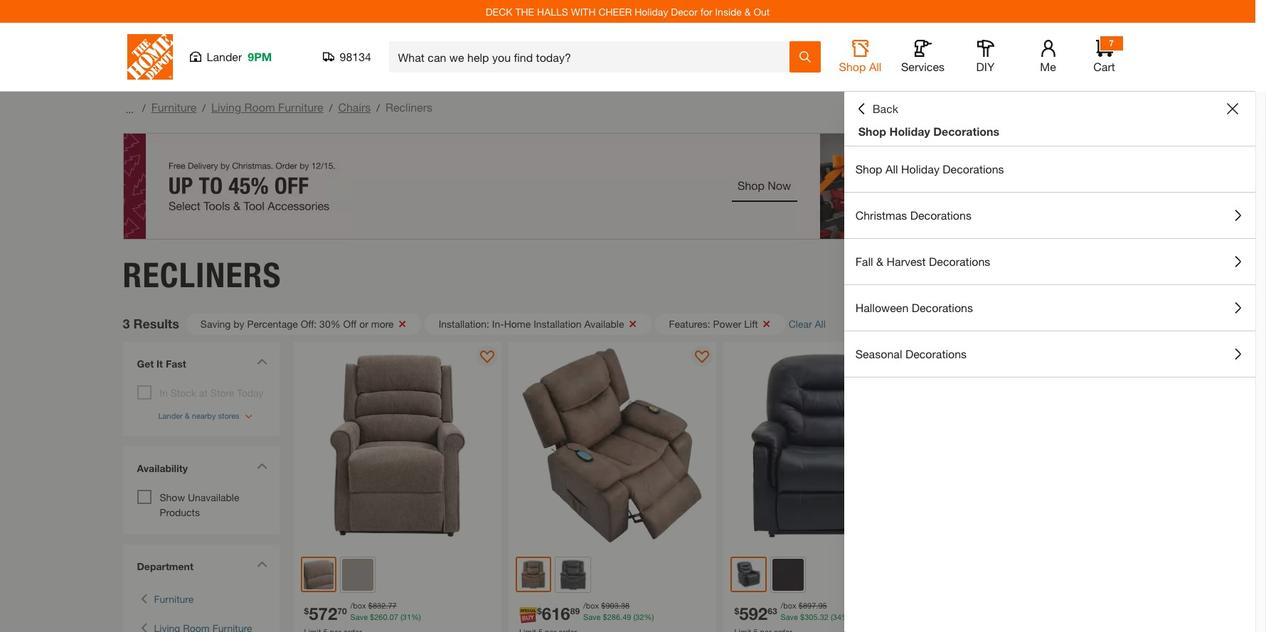Task type: locate. For each thing, give the bounding box(es) containing it.
christmas
[[855, 208, 907, 222]]

shop inside menu
[[855, 162, 882, 176]]

feedback link image
[[1247, 240, 1266, 317]]

/ left living
[[202, 102, 206, 114]]

clear all
[[789, 318, 826, 330]]

out
[[754, 5, 770, 17]]

furniture link down department
[[154, 592, 194, 607]]

3 /box from the left
[[781, 601, 796, 610]]

1 ( from the left
[[400, 612, 402, 622]]

1 vertical spatial furniture link
[[154, 592, 194, 607]]

/ left 'chairs'
[[329, 102, 332, 114]]

1 save from the left
[[350, 612, 368, 622]]

(
[[400, 612, 402, 622], [633, 612, 635, 622], [831, 612, 833, 622]]

services
[[901, 60, 945, 73]]

clear
[[789, 318, 812, 330]]

all for shop all
[[869, 60, 882, 73]]

. up 286 on the left of page
[[619, 601, 621, 610]]

lander
[[207, 50, 242, 63]]

the home depot logo image
[[127, 34, 172, 80]]

& left out
[[744, 5, 751, 17]]

all inside menu
[[886, 162, 898, 176]]

halloween decorations button
[[844, 285, 1255, 331]]

department
[[137, 560, 193, 573]]

/ right 'chairs'
[[376, 102, 380, 114]]

832
[[373, 601, 386, 610]]

cheer
[[598, 5, 632, 17]]

1 vertical spatial holiday
[[889, 124, 930, 138]]

2 horizontal spatial (
[[831, 612, 833, 622]]

$ left 89
[[537, 606, 542, 617]]

%) inside $ 572 70 /box $ 832 . 77 save $ 260 . 07 ( 31 %)
[[411, 612, 421, 622]]

holiday inside menu
[[901, 162, 939, 176]]

brown image
[[518, 560, 549, 590]]

$ inside $ 616 89
[[537, 606, 542, 617]]

2 vertical spatial all
[[815, 318, 826, 330]]

/box inside /box $ 903 . 38 save $ 286 . 49 ( 32 %)
[[583, 601, 599, 610]]

1 vertical spatial recliners
[[123, 254, 281, 296]]

2 horizontal spatial /box
[[781, 601, 796, 610]]

1 horizontal spatial %)
[[644, 612, 654, 622]]

32 inside /box $ 903 . 38 save $ 286 . 49 ( 32 %)
[[635, 612, 644, 622]]

98134
[[340, 50, 371, 63]]

saving by percentage off: 30% off or more
[[200, 318, 394, 330]]

2 ( from the left
[[633, 612, 635, 622]]

2 /box from the left
[[583, 601, 599, 610]]

3
[[123, 316, 130, 331]]

furniture link right "..." "button"
[[151, 100, 197, 114]]

shop holiday decorations
[[858, 124, 999, 138]]

all
[[869, 60, 882, 73], [886, 162, 898, 176], [815, 318, 826, 330]]

recliners
[[385, 100, 432, 114], [123, 254, 281, 296]]

seasonal decorations
[[855, 347, 967, 361]]

( inside $ 592 63 /box $ 897 . 95 save $ 305 . 32 ( 34 %)
[[831, 612, 833, 622]]

room
[[244, 100, 275, 114]]

1 vertical spatial &
[[876, 255, 883, 268]]

halls
[[537, 5, 568, 17]]

$ left 63 on the right
[[734, 606, 739, 617]]

. up 260 at the bottom left of page
[[386, 601, 388, 610]]

christmas decorations
[[855, 208, 972, 222]]

deck
[[486, 5, 513, 17]]

save inside $ 572 70 /box $ 832 . 77 save $ 260 . 07 ( 31 %)
[[350, 612, 368, 622]]

clear all button
[[789, 317, 836, 331]]

/ right ...
[[142, 102, 146, 114]]

2 vertical spatial holiday
[[901, 162, 939, 176]]

%)
[[411, 612, 421, 622], [644, 612, 654, 622], [841, 612, 851, 622]]

recliners inside the ... / furniture / living room furniture / chairs / recliners
[[385, 100, 432, 114]]

installation
[[534, 318, 582, 330]]

. down 38
[[620, 612, 622, 622]]

recliners up the saving
[[123, 254, 281, 296]]

31
[[402, 612, 411, 622]]

&
[[744, 5, 751, 17], [876, 255, 883, 268]]

holiday down shop holiday decorations
[[901, 162, 939, 176]]

.
[[386, 601, 388, 610], [619, 601, 621, 610], [816, 601, 818, 610], [387, 612, 390, 622], [620, 612, 622, 622], [818, 612, 820, 622]]

decorations down shop all holiday decorations
[[910, 208, 972, 222]]

2 horizontal spatial %)
[[841, 612, 851, 622]]

decor
[[671, 5, 698, 17]]

decorations
[[933, 124, 999, 138], [943, 162, 1004, 176], [910, 208, 972, 222], [929, 255, 990, 268], [912, 301, 973, 314], [905, 347, 967, 361]]

save right 63 on the right
[[781, 612, 798, 622]]

0 vertical spatial &
[[744, 5, 751, 17]]

all up "christmas"
[[886, 162, 898, 176]]

$ left 70 in the bottom left of the page
[[304, 606, 309, 617]]

get
[[137, 357, 154, 370]]

/
[[142, 102, 146, 114], [202, 102, 206, 114], [329, 102, 332, 114], [376, 102, 380, 114]]

/box inside $ 592 63 /box $ 897 . 95 save $ 305 . 32 ( 34 %)
[[781, 601, 796, 610]]

inside
[[715, 5, 742, 17]]

fall & harvest decorations
[[855, 255, 990, 268]]

/box $ 903 . 38 save $ 286 . 49 ( 32 %)
[[583, 601, 654, 622]]

all inside "button"
[[869, 60, 882, 73]]

power
[[713, 318, 741, 330]]

all inside button
[[815, 318, 826, 330]]

0 horizontal spatial 32
[[635, 612, 644, 622]]

1 horizontal spatial &
[[876, 255, 883, 268]]

deck the halls with cheer holiday decor for inside & out link
[[486, 5, 770, 17]]

0 horizontal spatial %)
[[411, 612, 421, 622]]

save right 89
[[583, 612, 601, 622]]

( inside $ 572 70 /box $ 832 . 77 save $ 260 . 07 ( 31 %)
[[400, 612, 402, 622]]

2 horizontal spatial all
[[886, 162, 898, 176]]

1 /box from the left
[[350, 601, 366, 610]]

34
[[833, 612, 841, 622]]

2 save from the left
[[583, 612, 601, 622]]

1 horizontal spatial /box
[[583, 601, 599, 610]]

0 vertical spatial shop
[[839, 60, 866, 73]]

shop down back button
[[858, 124, 886, 138]]

all for clear all
[[815, 318, 826, 330]]

1 horizontal spatial (
[[633, 612, 635, 622]]

shop all
[[839, 60, 882, 73]]

. down 95 at the right bottom
[[818, 612, 820, 622]]

1 %) from the left
[[411, 612, 421, 622]]

1 vertical spatial all
[[886, 162, 898, 176]]

( right '49'
[[633, 612, 635, 622]]

%) right 07
[[411, 612, 421, 622]]

save inside $ 592 63 /box $ 897 . 95 save $ 305 . 32 ( 34 %)
[[781, 612, 798, 622]]

49
[[622, 612, 631, 622]]

ergonomic blue faux leather power lift recliner chair for elderly with side pocket and remote control image
[[724, 342, 932, 550]]

. up 305
[[816, 601, 818, 610]]

7
[[1109, 38, 1114, 48]]

features: power lift button
[[655, 313, 785, 335]]

%) inside $ 592 63 /box $ 897 . 95 save $ 305 . 32 ( 34 %)
[[841, 612, 851, 622]]

/box right 70 in the bottom left of the page
[[350, 601, 366, 610]]

%) right 305
[[841, 612, 851, 622]]

0 horizontal spatial all
[[815, 318, 826, 330]]

1 horizontal spatial brown image
[[772, 559, 804, 591]]

0 horizontal spatial (
[[400, 612, 402, 622]]

at
[[199, 387, 208, 399]]

/box for 572
[[350, 601, 366, 610]]

shop all button
[[837, 40, 883, 74]]

holiday left "decor"
[[635, 5, 668, 17]]

%) right '49'
[[644, 612, 654, 622]]

3 ( from the left
[[831, 612, 833, 622]]

brown image up 572
[[303, 560, 334, 590]]

32 right '49'
[[635, 612, 644, 622]]

( right 07
[[400, 612, 402, 622]]

brown power lift heated recliner chair with adjustable massage function image
[[509, 342, 717, 550]]

back button
[[855, 102, 898, 116]]

$ down 903
[[603, 612, 607, 622]]

3 save from the left
[[781, 612, 798, 622]]

shop for shop all holiday decorations
[[855, 162, 882, 176]]

decorations up shop all holiday decorations
[[933, 124, 999, 138]]

decorations down halloween decorations
[[905, 347, 967, 361]]

all for shop all holiday decorations
[[886, 162, 898, 176]]

$ left 38
[[601, 601, 606, 610]]

/box right 89
[[583, 601, 599, 610]]

me
[[1040, 60, 1056, 73]]

07
[[390, 612, 398, 622]]

0 horizontal spatial /box
[[350, 601, 366, 610]]

furniture right the room
[[278, 100, 323, 114]]

%) for 592
[[841, 612, 851, 622]]

holiday down back at the top right
[[889, 124, 930, 138]]

with
[[571, 5, 596, 17]]

95
[[818, 601, 827, 610]]

2 vertical spatial shop
[[855, 162, 882, 176]]

sponsored banner image
[[123, 133, 1133, 240]]

menu
[[844, 147, 1255, 378]]

/box inside $ 572 70 /box $ 832 . 77 save $ 260 . 07 ( 31 %)
[[350, 601, 366, 610]]

all up back button
[[869, 60, 882, 73]]

department link
[[130, 552, 272, 581]]

shop inside "button"
[[839, 60, 866, 73]]

0 horizontal spatial recliners
[[123, 254, 281, 296]]

1 32 from the left
[[635, 612, 644, 622]]

%) for 572
[[411, 612, 421, 622]]

0 vertical spatial recliners
[[385, 100, 432, 114]]

brown image up 897
[[772, 559, 804, 591]]

shop up back button
[[839, 60, 866, 73]]

seasonal
[[855, 347, 902, 361]]

( for 592
[[831, 612, 833, 622]]

save
[[350, 612, 368, 622], [583, 612, 601, 622], [781, 612, 798, 622]]

& right "fall"
[[876, 255, 883, 268]]

more
[[371, 318, 394, 330]]

/box
[[350, 601, 366, 610], [583, 601, 599, 610], [781, 601, 796, 610]]

seasonal decorations button
[[844, 331, 1255, 377]]

3 / from the left
[[329, 102, 332, 114]]

1 vertical spatial shop
[[858, 124, 886, 138]]

the
[[515, 5, 534, 17]]

menu containing shop all holiday decorations
[[844, 147, 1255, 378]]

2 horizontal spatial save
[[781, 612, 798, 622]]

availability
[[137, 462, 188, 474]]

halloween decorations
[[855, 301, 973, 314]]

1 horizontal spatial save
[[583, 612, 601, 622]]

features: power lift
[[669, 318, 758, 330]]

1 horizontal spatial recliners
[[385, 100, 432, 114]]

lift
[[744, 318, 758, 330]]

products
[[160, 506, 200, 519]]

32 down 95 at the right bottom
[[820, 612, 828, 622]]

percentage
[[247, 318, 298, 330]]

0 horizontal spatial save
[[350, 612, 368, 622]]

save right 70 in the bottom left of the page
[[350, 612, 368, 622]]

1 horizontal spatial all
[[869, 60, 882, 73]]

1 horizontal spatial 32
[[820, 612, 828, 622]]

harvest
[[887, 255, 926, 268]]

recliners right 'chairs'
[[385, 100, 432, 114]]

( right 305
[[831, 612, 833, 622]]

shop up "christmas"
[[855, 162, 882, 176]]

2 32 from the left
[[820, 612, 828, 622]]

2 %) from the left
[[644, 612, 654, 622]]

( inside /box $ 903 . 38 save $ 286 . 49 ( 32 %)
[[633, 612, 635, 622]]

all right clear
[[815, 318, 826, 330]]

... button
[[123, 99, 137, 119]]

0 vertical spatial all
[[869, 60, 882, 73]]

me button
[[1025, 40, 1071, 74]]

halloween
[[855, 301, 908, 314]]

3 %) from the left
[[841, 612, 851, 622]]

/box right 63 on the right
[[781, 601, 796, 610]]

home
[[504, 318, 531, 330]]

fast
[[166, 357, 186, 370]]

brown image
[[772, 559, 804, 591], [303, 560, 334, 590]]



Task type: vqa. For each thing, say whether or not it's contained in the screenshot.
first Marble from the left
no



Task type: describe. For each thing, give the bounding box(es) containing it.
572
[[309, 604, 337, 624]]

. down 77
[[387, 612, 390, 622]]

availability link
[[130, 454, 272, 487]]

deck the halls with cheer holiday decor for inside & out
[[486, 5, 770, 17]]

98134 button
[[323, 50, 372, 64]]

/box for 592
[[781, 601, 796, 610]]

available
[[584, 318, 624, 330]]

fall & harvest decorations button
[[844, 239, 1255, 284]]

What can we help you find today? search field
[[398, 42, 788, 72]]

30%
[[319, 318, 340, 330]]

save for 572
[[350, 612, 368, 622]]

installation:
[[439, 318, 489, 330]]

get it fast link
[[130, 349, 272, 382]]

show
[[160, 491, 185, 504]]

9pm
[[248, 50, 272, 63]]

services button
[[900, 40, 946, 74]]

beige image
[[342, 559, 374, 591]]

saving by percentage off: 30% off or more button
[[186, 313, 421, 335]]

chairs link
[[338, 100, 371, 114]]

... / furniture / living room furniture / chairs / recliners
[[123, 100, 432, 115]]

get it fast
[[137, 357, 186, 370]]

$ 592 63 /box $ 897 . 95 save $ 305 . 32 ( 34 %)
[[734, 601, 851, 624]]

it
[[156, 357, 163, 370]]

living room furniture link
[[211, 100, 323, 114]]

save inside /box $ 903 . 38 save $ 286 . 49 ( 32 %)
[[583, 612, 601, 622]]

0 horizontal spatial &
[[744, 5, 751, 17]]

shop for shop holiday decorations
[[858, 124, 886, 138]]

diy
[[976, 60, 995, 73]]

$ 572 70 /box $ 832 . 77 save $ 260 . 07 ( 31 %)
[[304, 601, 421, 624]]

shop all holiday decorations
[[855, 162, 1004, 176]]

saving
[[200, 318, 231, 330]]

features:
[[669, 318, 710, 330]]

furniture down department
[[154, 593, 194, 605]]

lander 9pm
[[207, 50, 272, 63]]

( for 572
[[400, 612, 402, 622]]

77
[[388, 601, 397, 610]]

living
[[211, 100, 241, 114]]

& inside button
[[876, 255, 883, 268]]

$ 616 89
[[537, 604, 580, 624]]

0 vertical spatial furniture link
[[151, 100, 197, 114]]

save for 592
[[781, 612, 798, 622]]

shop all holiday decorations link
[[844, 147, 1255, 192]]

305
[[805, 612, 818, 622]]

blue image
[[734, 560, 764, 590]]

38
[[621, 601, 630, 610]]

$ down 897
[[800, 612, 805, 622]]

cart 7
[[1093, 38, 1115, 73]]

decorations right harvest
[[929, 255, 990, 268]]

off:
[[301, 318, 317, 330]]

in stock at store today
[[160, 387, 264, 399]]

shop for shop all
[[839, 60, 866, 73]]

drawer close image
[[1227, 103, 1238, 115]]

black image
[[557, 559, 589, 591]]

$ left 95 at the right bottom
[[799, 601, 803, 610]]

results
[[133, 316, 179, 331]]

unavailable
[[188, 491, 239, 504]]

by
[[233, 318, 244, 330]]

store
[[210, 387, 234, 399]]

...
[[125, 103, 134, 115]]

%) inside /box $ 903 . 38 save $ 286 . 49 ( 32 %)
[[644, 612, 654, 622]]

63
[[768, 606, 777, 617]]

592
[[739, 604, 768, 624]]

furniture right "..." "button"
[[151, 100, 197, 114]]

chairs
[[338, 100, 371, 114]]

christmas decorations button
[[844, 193, 1255, 238]]

today
[[237, 387, 264, 399]]

fall
[[855, 255, 873, 268]]

260
[[374, 612, 387, 622]]

$ down 832
[[370, 612, 374, 622]]

89
[[570, 606, 580, 617]]

in
[[160, 387, 168, 399]]

installation: in-home installation available
[[439, 318, 624, 330]]

0 vertical spatial holiday
[[635, 5, 668, 17]]

in stock at store today link
[[160, 387, 264, 399]]

4 / from the left
[[376, 102, 380, 114]]

903
[[606, 601, 619, 610]]

2 / from the left
[[202, 102, 206, 114]]

decorations down shop holiday decorations
[[943, 162, 1004, 176]]

32 inside $ 592 63 /box $ 897 . 95 save $ 305 . 32 ( 34 %)
[[820, 612, 828, 622]]

$ left 77
[[368, 601, 373, 610]]

for
[[700, 5, 712, 17]]

cart
[[1093, 60, 1115, 73]]

70
[[337, 606, 347, 617]]

ergonomic brown velvet power lift recliner chair for elderly with side pocket and remote control image
[[293, 342, 501, 550]]

off
[[343, 318, 357, 330]]

in-
[[492, 318, 504, 330]]

1 / from the left
[[142, 102, 146, 114]]

decorations down fall & harvest decorations
[[912, 301, 973, 314]]

0 horizontal spatial brown image
[[303, 560, 334, 590]]

show unavailable products
[[160, 491, 239, 519]]



